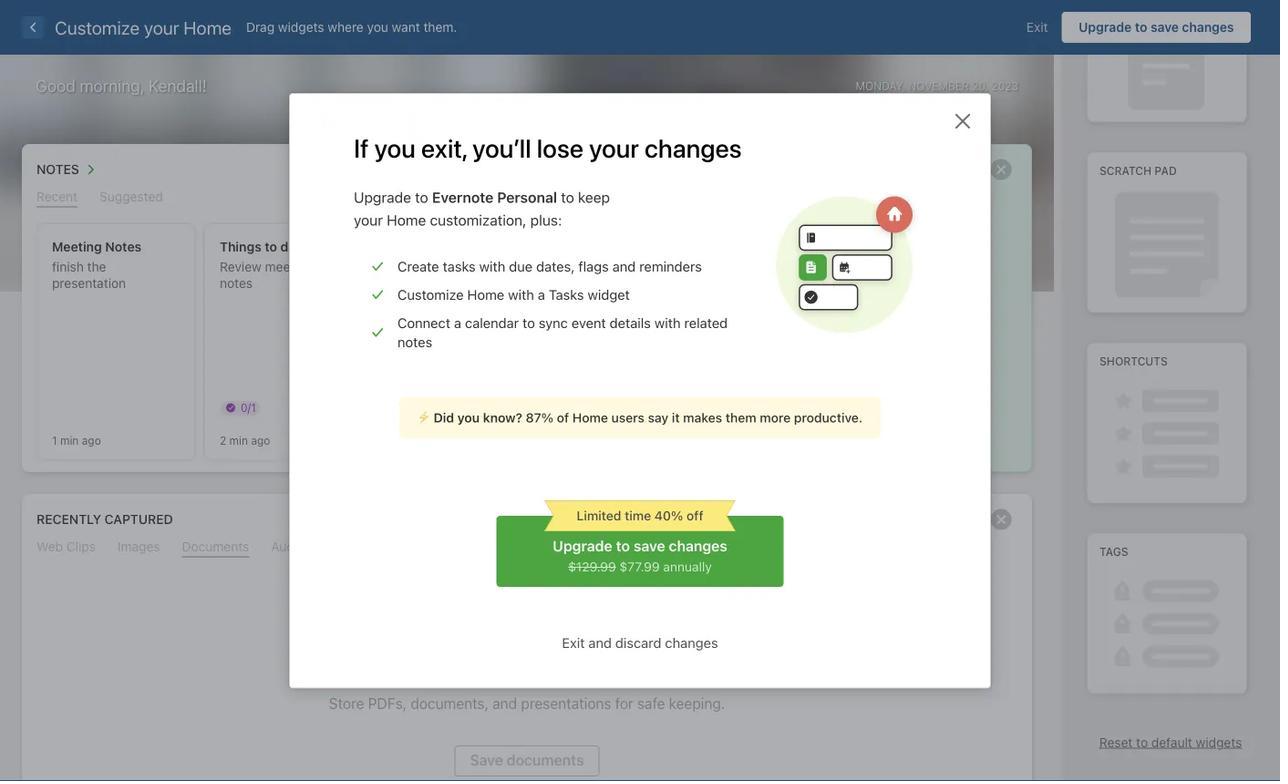 Task type: describe. For each thing, give the bounding box(es) containing it.
2 vertical spatial you
[[458, 410, 480, 425]]

flags
[[578, 258, 609, 274]]

scratch
[[1100, 165, 1152, 178]]

personal
[[497, 189, 557, 206]]

notes
[[398, 334, 432, 350]]

to inside connect a calendar to sync event details with related notes
[[523, 315, 535, 331]]

changes for exit and discard changes
[[665, 635, 718, 651]]

0 vertical spatial widgets
[[278, 20, 324, 35]]

save for upgrade to save changes
[[1151, 20, 1179, 35]]

2023
[[992, 80, 1019, 93]]

where
[[328, 20, 364, 35]]

$77.99
[[620, 559, 660, 574]]

pad
[[1155, 165, 1177, 178]]

drag
[[246, 20, 275, 35]]

users
[[611, 410, 645, 425]]

1 vertical spatial you
[[374, 133, 416, 163]]

your inside "to keep your home customization, plus:"
[[354, 211, 383, 229]]

time
[[625, 508, 651, 523]]

drag widgets where you want them.
[[246, 20, 457, 35]]

20,
[[972, 80, 989, 93]]

of
[[557, 410, 569, 425]]

default
[[1152, 735, 1193, 750]]

limited
[[577, 508, 621, 523]]

with for a
[[508, 287, 534, 303]]

exit,
[[421, 133, 467, 163]]

87%
[[526, 410, 554, 425]]

reset
[[1099, 735, 1133, 750]]

2 remove image from the top
[[983, 502, 1019, 538]]

⚡ did you know? 87% of home users say it makes them more productive.
[[417, 410, 863, 425]]

1 vertical spatial your
[[589, 133, 639, 163]]

say
[[648, 410, 669, 425]]

tasks
[[443, 258, 476, 274]]

if you exit, you'll lose your changes
[[354, 133, 742, 163]]

tasks
[[549, 287, 584, 303]]

you'll
[[472, 133, 531, 163]]

to for upgrade to save changes $129.99 $77.99 annually
[[616, 537, 630, 555]]

exit button
[[1013, 12, 1062, 43]]

1 horizontal spatial widgets
[[1196, 735, 1242, 750]]

related
[[684, 315, 728, 331]]

want
[[392, 20, 420, 35]]

customization,
[[430, 211, 527, 229]]

customize for customize home with a tasks widget
[[398, 287, 464, 303]]

limited time 40% off
[[577, 508, 704, 523]]

good
[[36, 76, 76, 96]]

event
[[572, 315, 606, 331]]

customize your home
[[55, 16, 232, 38]]

to for upgrade to evernote personal
[[415, 189, 428, 206]]

changes for upgrade to save changes
[[1182, 20, 1234, 35]]

exit for exit and discard changes
[[562, 635, 585, 651]]

0 vertical spatial and
[[612, 258, 636, 274]]

with for due
[[479, 258, 505, 274]]

off
[[687, 508, 704, 523]]

$129.99
[[568, 559, 616, 574]]

to keep your home customization, plus:
[[354, 189, 610, 229]]

makes
[[683, 410, 722, 425]]

home inside "to keep your home customization, plus:"
[[387, 211, 426, 229]]

connect a calendar to sync event details with related notes
[[398, 315, 728, 350]]

⚡
[[417, 410, 430, 425]]

scratch pad
[[1100, 165, 1177, 178]]

november
[[909, 80, 969, 93]]

widget
[[588, 287, 630, 303]]

upgrade to save changes $129.99 $77.99 annually
[[553, 537, 728, 574]]

good morning, kendall!
[[36, 76, 207, 96]]

did
[[434, 410, 454, 425]]

more
[[760, 410, 791, 425]]

remove image
[[639, 151, 675, 188]]

tags
[[1100, 546, 1128, 559]]

them.
[[424, 20, 457, 35]]

details
[[610, 315, 651, 331]]



Task type: vqa. For each thing, say whether or not it's contained in the screenshot.
your to the right
yes



Task type: locate. For each thing, give the bounding box(es) containing it.
with
[[479, 258, 505, 274], [508, 287, 534, 303], [655, 315, 681, 331]]

0 horizontal spatial a
[[454, 315, 461, 331]]

exit
[[1027, 20, 1048, 35], [562, 635, 585, 651]]

a
[[538, 287, 545, 303], [454, 315, 461, 331]]

your up kendall!
[[144, 16, 179, 38]]

exit and discard changes button
[[497, 633, 784, 653]]

a left tasks
[[538, 287, 545, 303]]

upgrade to evernote personal
[[354, 189, 557, 206]]

productive.
[[794, 410, 863, 425]]

kendall!
[[149, 76, 207, 96]]

create
[[398, 258, 439, 274]]

0 vertical spatial exit
[[1027, 20, 1048, 35]]

save
[[1151, 20, 1179, 35], [634, 537, 665, 555]]

sync
[[539, 315, 568, 331]]

you right did
[[458, 410, 480, 425]]

keep
[[578, 189, 610, 206]]

save inside button
[[1151, 20, 1179, 35]]

a inside connect a calendar to sync event details with related notes
[[454, 315, 461, 331]]

create tasks with due dates, flags and reminders
[[398, 258, 702, 274]]

with inside connect a calendar to sync event details with related notes
[[655, 315, 681, 331]]

widgets right default
[[1196, 735, 1242, 750]]

with right details
[[655, 315, 681, 331]]

0 vertical spatial a
[[538, 287, 545, 303]]

it
[[672, 410, 680, 425]]

a right connect
[[454, 315, 461, 331]]

1 vertical spatial save
[[634, 537, 665, 555]]

2 vertical spatial your
[[354, 211, 383, 229]]

calendar
[[465, 315, 519, 331]]

shortcuts
[[1100, 355, 1168, 368]]

1 vertical spatial upgrade
[[354, 189, 411, 206]]

home
[[184, 16, 232, 38], [387, 211, 426, 229], [467, 287, 504, 303], [572, 410, 608, 425]]

1 horizontal spatial customize
[[398, 287, 464, 303]]

0 horizontal spatial exit
[[562, 635, 585, 651]]

upgrade down if
[[354, 189, 411, 206]]

to inside "to keep your home customization, plus:"
[[561, 189, 574, 206]]

save inside upgrade to save changes $129.99 $77.99 annually
[[634, 537, 665, 555]]

your down if
[[354, 211, 383, 229]]

connect
[[398, 315, 450, 331]]

0 vertical spatial save
[[1151, 20, 1179, 35]]

remove image
[[983, 151, 1019, 188], [983, 502, 1019, 538]]

plus:
[[530, 211, 562, 229]]

home up create
[[387, 211, 426, 229]]

with left the due
[[479, 258, 505, 274]]

widgets right drag
[[278, 20, 324, 35]]

2 horizontal spatial upgrade
[[1079, 20, 1132, 35]]

and
[[612, 258, 636, 274], [589, 635, 612, 651]]

1 horizontal spatial upgrade
[[553, 537, 612, 555]]

2 horizontal spatial your
[[589, 133, 639, 163]]

exit and discard changes
[[562, 635, 718, 651]]

1 remove image from the top
[[983, 151, 1019, 188]]

upgrade to save changes button
[[1062, 12, 1251, 43]]

reset to default widgets
[[1099, 735, 1242, 750]]

0 horizontal spatial widgets
[[278, 20, 324, 35]]

to for upgrade to save changes
[[1135, 20, 1147, 35]]

you right if
[[374, 133, 416, 163]]

0 horizontal spatial with
[[479, 258, 505, 274]]

to
[[1135, 20, 1147, 35], [415, 189, 428, 206], [561, 189, 574, 206], [523, 315, 535, 331], [616, 537, 630, 555], [1136, 735, 1148, 750]]

2 horizontal spatial with
[[655, 315, 681, 331]]

discard
[[615, 635, 661, 651]]

to inside upgrade to save changes button
[[1135, 20, 1147, 35]]

if
[[354, 133, 369, 163]]

save for upgrade to save changes $129.99 $77.99 annually
[[634, 537, 665, 555]]

0 horizontal spatial upgrade
[[354, 189, 411, 206]]

1 horizontal spatial your
[[354, 211, 383, 229]]

40%
[[655, 508, 683, 523]]

0 horizontal spatial your
[[144, 16, 179, 38]]

upgrade for upgrade to evernote personal
[[354, 189, 411, 206]]

and inside exit and discard changes button
[[589, 635, 612, 651]]

customize up connect
[[398, 287, 464, 303]]

1 vertical spatial and
[[589, 635, 612, 651]]

upgrade for upgrade to save changes $129.99 $77.99 annually
[[553, 537, 612, 555]]

you
[[367, 20, 388, 35], [374, 133, 416, 163], [458, 410, 480, 425]]

upgrade right exit button
[[1079, 20, 1132, 35]]

1 vertical spatial customize
[[398, 287, 464, 303]]

customize home with a tasks widget
[[398, 287, 630, 303]]

2 vertical spatial with
[[655, 315, 681, 331]]

customize up morning,
[[55, 16, 140, 38]]

0 vertical spatial with
[[479, 258, 505, 274]]

changes for upgrade to save changes $129.99 $77.99 annually
[[669, 537, 728, 555]]

you left want
[[367, 20, 388, 35]]

1 horizontal spatial save
[[1151, 20, 1179, 35]]

0 horizontal spatial save
[[634, 537, 665, 555]]

home up calendar
[[467, 287, 504, 303]]

monday,
[[856, 80, 905, 93]]

to for reset to default widgets
[[1136, 735, 1148, 750]]

upgrade for upgrade to save changes
[[1079, 20, 1132, 35]]

home right of
[[572, 410, 608, 425]]

upgrade up '$129.99'
[[553, 537, 612, 555]]

upgrade
[[1079, 20, 1132, 35], [354, 189, 411, 206], [553, 537, 612, 555]]

customize for customize your home
[[55, 16, 140, 38]]

due
[[509, 258, 533, 274]]

widgets
[[278, 20, 324, 35], [1196, 735, 1242, 750]]

with down the due
[[508, 287, 534, 303]]

reset to default widgets button
[[1099, 735, 1242, 750]]

0 horizontal spatial customize
[[55, 16, 140, 38]]

1 vertical spatial remove image
[[983, 502, 1019, 538]]

1 horizontal spatial with
[[508, 287, 534, 303]]

1 vertical spatial with
[[508, 287, 534, 303]]

0 vertical spatial your
[[144, 16, 179, 38]]

your
[[144, 16, 179, 38], [589, 133, 639, 163], [354, 211, 383, 229]]

lose
[[537, 133, 584, 163]]

1 horizontal spatial a
[[538, 287, 545, 303]]

them
[[726, 410, 757, 425]]

upgrade inside upgrade to save changes $129.99 $77.99 annually
[[553, 537, 612, 555]]

to inside upgrade to save changes $129.99 $77.99 annually
[[616, 537, 630, 555]]

annually
[[663, 559, 712, 574]]

0 vertical spatial remove image
[[983, 151, 1019, 188]]

and left discard
[[589, 635, 612, 651]]

changes
[[1182, 20, 1234, 35], [645, 133, 742, 163], [669, 537, 728, 555], [665, 635, 718, 651]]

1 vertical spatial widgets
[[1196, 735, 1242, 750]]

dates,
[[536, 258, 575, 274]]

thunder image
[[417, 410, 434, 425]]

changes inside upgrade to save changes $129.99 $77.99 annually
[[669, 537, 728, 555]]

and right flags
[[612, 258, 636, 274]]

0 vertical spatial upgrade
[[1079, 20, 1132, 35]]

2 vertical spatial upgrade
[[553, 537, 612, 555]]

1 vertical spatial a
[[454, 315, 461, 331]]

customize
[[55, 16, 140, 38], [398, 287, 464, 303]]

exit for exit
[[1027, 20, 1048, 35]]

1 vertical spatial exit
[[562, 635, 585, 651]]

0 vertical spatial customize
[[55, 16, 140, 38]]

reminders
[[639, 258, 702, 274]]

upgrade inside button
[[1079, 20, 1132, 35]]

1 horizontal spatial and
[[612, 258, 636, 274]]

monday, november 20, 2023
[[856, 80, 1019, 93]]

evernote
[[432, 189, 494, 206]]

0 vertical spatial you
[[367, 20, 388, 35]]

know?
[[483, 410, 522, 425]]

home left drag
[[184, 16, 232, 38]]

morning,
[[80, 76, 145, 96]]

0 horizontal spatial and
[[589, 635, 612, 651]]

your up keep
[[589, 133, 639, 163]]

1 horizontal spatial exit
[[1027, 20, 1048, 35]]

upgrade to save changes
[[1079, 20, 1234, 35]]



